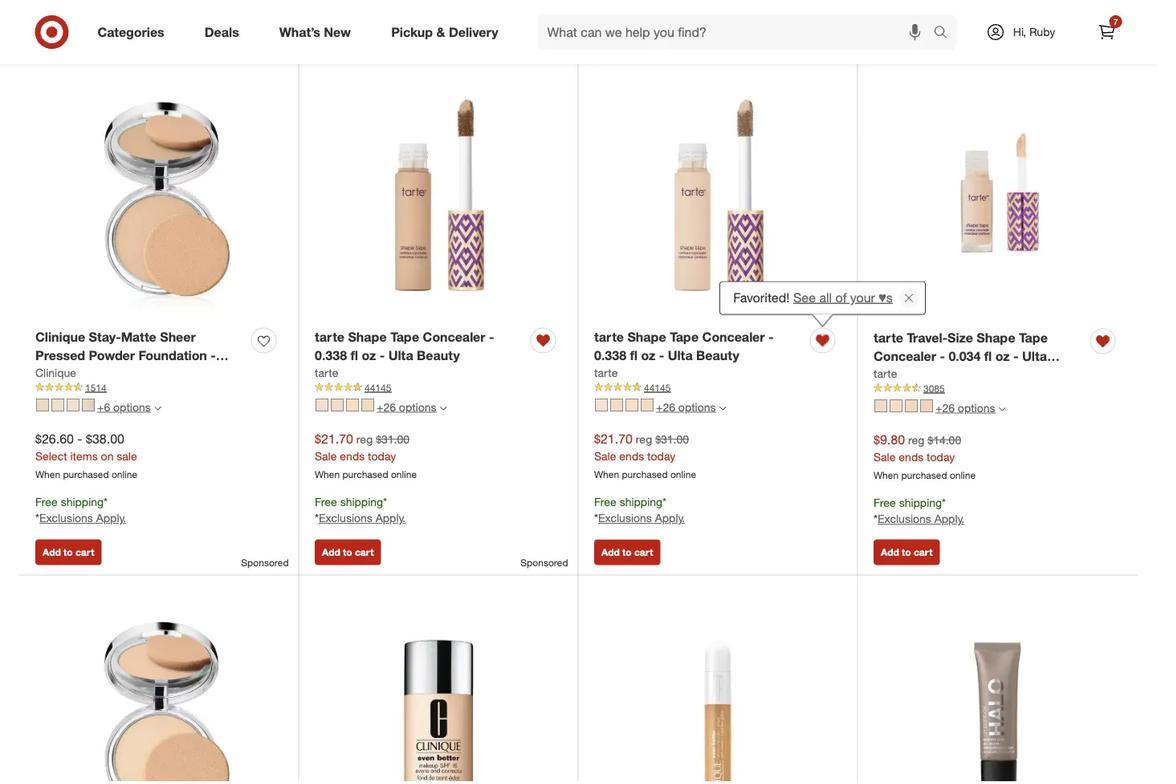 Task type: vqa. For each thing, say whether or not it's contained in the screenshot.
Shipping button
yes



Task type: locate. For each thing, give the bounding box(es) containing it.
tarte
[[315, 329, 344, 345], [594, 329, 624, 345], [874, 330, 903, 346], [315, 366, 338, 380], [594, 366, 618, 380], [874, 367, 897, 381]]

shop
[[788, 11, 818, 27]]

1 add to cart button from the left
[[35, 540, 101, 566]]

44145
[[365, 382, 391, 394], [644, 382, 671, 394]]

44145 link
[[315, 381, 562, 395], [594, 381, 842, 395]]

tarte shape tape concealer - 0.338 fl oz - ulta beauty link
[[315, 328, 524, 365], [594, 328, 804, 365]]

search button
[[926, 14, 965, 53]]

$21.70
[[315, 431, 353, 447], [594, 431, 633, 447]]

delivery inside 'link'
[[449, 24, 498, 40]]

today for second 8b porcelain beige icon from right
[[368, 449, 396, 463]]

reg for 12n fair neutral image for 12b fair beige image corresponding to 1st 8b porcelain beige icon from right's 12s fair "image"
[[636, 432, 652, 447]]

0 horizontal spatial sponsored
[[241, 557, 289, 569]]

2 horizontal spatial +26
[[935, 401, 955, 415]]

clinique even better makeup broad spectrum spf 15 foundation - 1oz - ulta beauty image
[[315, 592, 562, 783], [315, 592, 562, 783]]

items
[[70, 449, 98, 463]]

shop in store
[[788, 11, 865, 27]]

all colors + 26 more colors element for leftmost +26 options dropdown button
[[440, 403, 447, 412]]

0 horizontal spatial 8b porcelain beige image
[[316, 399, 328, 412]]

clinique stay-matte sheer pressed powder foundation - 0.27oz - ulta beauty image
[[35, 72, 283, 319], [35, 72, 283, 319], [35, 592, 283, 783], [35, 592, 283, 783]]

oz inside "tarte travel-size shape tape concealer - 0.034 fl oz - ulta beauty"
[[996, 349, 1010, 364]]

1 horizontal spatial tarte link
[[594, 365, 618, 381]]

1 12b fair beige image from the left
[[331, 399, 344, 412]]

1 horizontal spatial tarte shape tape concealer - 0.338 fl oz - ulta beauty
[[594, 329, 774, 363]]

1 $31.00 from the left
[[376, 432, 410, 447]]

0 horizontal spatial all colors + 26 more colors image
[[440, 405, 447, 412]]

add
[[43, 547, 61, 559], [322, 547, 340, 559], [601, 547, 620, 559], [881, 547, 899, 559]]

2 horizontal spatial tape
[[1019, 330, 1048, 346]]

12b fair beige image for second 8b porcelain beige icon from right
[[331, 399, 344, 412]]

add to cart for 12b fair beige icon
[[881, 547, 933, 559]]

ulta inside "clinique stay-matte sheer pressed powder foundation - 0.27oz - ulta beauty"
[[87, 366, 112, 382]]

pickup inside 'link'
[[391, 24, 433, 40]]

beauty inside "tarte travel-size shape tape concealer - 0.034 fl oz - ulta beauty"
[[874, 367, 917, 383]]

0 horizontal spatial delivery
[[449, 24, 498, 40]]

purchased for leftmost +26 options dropdown button
[[342, 468, 388, 481]]

1 tarte shape tape concealer - 0.338 fl oz - ulta beauty from the left
[[315, 329, 494, 363]]

new
[[324, 24, 351, 40]]

clinique stay-matte sheer pressed powder foundation - 0.27oz - ulta beauty
[[35, 329, 216, 382]]

0 horizontal spatial tarte link
[[315, 365, 338, 381]]

options
[[113, 400, 151, 414], [399, 400, 436, 414], [678, 400, 716, 414], [958, 401, 995, 415]]

12b fair beige image for 1st 8b porcelain beige icon from right
[[610, 399, 623, 412]]

when for +26 options dropdown button to the middle
[[594, 468, 619, 481]]

2 horizontal spatial concealer
[[874, 349, 936, 364]]

shape for 12n fair neutral image for 12b fair beige image corresponding to 1st 8b porcelain beige icon from right
[[627, 329, 666, 345]]

1 horizontal spatial 0.338
[[594, 348, 626, 363]]

all colors + 26 more colors image
[[440, 405, 447, 412], [719, 405, 726, 412]]

ends for second 8b porcelain beige icon from right 12b fair beige image's 12n fair neutral image
[[340, 449, 365, 463]]

foundation
[[138, 348, 207, 363]]

0 horizontal spatial tape
[[390, 329, 419, 345]]

0 vertical spatial clinique
[[35, 329, 85, 345]]

sale for 12b fair beige image corresponding to 1st 8b porcelain beige icon from right
[[594, 449, 616, 463]]

1 horizontal spatial 44145
[[644, 382, 671, 394]]

online inside $26.60 - $38.00 select items on sale when purchased online
[[112, 468, 137, 481]]

0 horizontal spatial 44145
[[365, 382, 391, 394]]

purchased for +26 options dropdown button to the middle
[[622, 468, 668, 481]]

0 horizontal spatial 0.338
[[315, 348, 347, 363]]

2 tarte shape tape concealer - 0.338 fl oz - ulta beauty link from the left
[[594, 328, 804, 365]]

0 horizontal spatial reg
[[356, 432, 373, 447]]

2 44145 link from the left
[[594, 381, 842, 395]]

$21.70 reg $31.00 sale ends today when purchased online
[[315, 431, 417, 481], [594, 431, 696, 481]]

add to cart
[[43, 547, 94, 559], [322, 547, 374, 559], [601, 547, 653, 559], [881, 547, 933, 559]]

1 horizontal spatial tape
[[670, 329, 699, 345]]

1 horizontal spatial $31.00
[[655, 432, 689, 447]]

delivery for same day delivery
[[974, 11, 1020, 27]]

1 horizontal spatial $21.70 reg $31.00 sale ends today when purchased online
[[594, 431, 696, 481]]

1 horizontal spatial +26 options button
[[588, 395, 734, 420]]

2 horizontal spatial tarte link
[[874, 366, 897, 382]]

2 add to cart from the left
[[322, 547, 374, 559]]

2 tarte shape tape concealer - 0.338 fl oz - ulta beauty from the left
[[594, 329, 774, 363]]

4 add from the left
[[881, 547, 899, 559]]

1 horizontal spatial 12n fair neutral image
[[626, 399, 638, 412]]

stay neutral image
[[67, 399, 79, 412]]

+26 options
[[377, 400, 436, 414], [656, 400, 716, 414], [935, 401, 995, 415]]

deals
[[205, 24, 239, 40]]

1 $21.70 from the left
[[315, 431, 353, 447]]

0 horizontal spatial 12s fair image
[[361, 399, 374, 412]]

in
[[822, 11, 832, 27]]

0 horizontal spatial +26
[[377, 400, 396, 414]]

2 horizontal spatial sale
[[874, 450, 896, 464]]

12s fair image
[[361, 399, 374, 412], [641, 399, 654, 412], [905, 400, 918, 413]]

smashbox mini halo tinted moisturizer - 0.4 fl oz - ulta beauty image
[[874, 592, 1122, 783], [874, 592, 1122, 783]]

tarte shape tape concealer - 0.338 fl oz - ulta beauty for second 8b porcelain beige icon from right
[[315, 329, 494, 363]]

1 horizontal spatial reg
[[636, 432, 652, 447]]

1 horizontal spatial $21.70
[[594, 431, 633, 447]]

12s fair image for second 8b porcelain beige icon from right 12b fair beige image's 12n fair neutral image
[[361, 399, 374, 412]]

when
[[35, 468, 60, 481], [315, 468, 340, 481], [594, 468, 619, 481], [874, 469, 899, 481]]

2 horizontal spatial 12s fair image
[[905, 400, 918, 413]]

3 cart from the left
[[634, 547, 653, 559]]

1 horizontal spatial 12b fair beige image
[[610, 399, 623, 412]]

beauty inside "clinique stay-matte sheer pressed powder foundation - 0.27oz - ulta beauty"
[[115, 366, 159, 382]]

add for 4th add to cart button from the left
[[881, 547, 899, 559]]

1 horizontal spatial 12s fair image
[[641, 399, 654, 412]]

pickup inside button
[[702, 11, 741, 27]]

1 horizontal spatial all colors + 26 more colors element
[[719, 403, 726, 412]]

7
[[1114, 16, 1118, 26]]

*
[[104, 495, 108, 509], [383, 495, 387, 509], [663, 495, 666, 509], [942, 496, 946, 510], [35, 512, 39, 526], [315, 512, 319, 526], [594, 512, 598, 526], [874, 512, 878, 526]]

4 add to cart from the left
[[881, 547, 933, 559]]

ends
[[340, 449, 365, 463], [619, 449, 644, 463], [899, 450, 924, 464]]

+6 options button
[[29, 395, 168, 420]]

add for add to cart button associated with 12n fair neutral image for 12b fair beige image corresponding to 1st 8b porcelain beige icon from right
[[601, 547, 620, 559]]

28
[[29, 6, 50, 28]]

when inside $26.60 - $38.00 select items on sale when purchased online
[[35, 468, 60, 481]]

tarte link for 12b fair beige icon
[[874, 366, 897, 382]]

tape
[[390, 329, 419, 345], [670, 329, 699, 345], [1019, 330, 1048, 346]]

♥s
[[879, 290, 893, 306]]

- inside $26.60 - $38.00 select items on sale when purchased online
[[77, 431, 82, 447]]

2 horizontal spatial +26 options
[[935, 401, 995, 415]]

1 horizontal spatial concealer
[[702, 329, 765, 345]]

1 horizontal spatial fl
[[630, 348, 638, 363]]

add to cart for 1st 8b porcelain beige icon from right
[[601, 547, 653, 559]]

1 horizontal spatial tarte shape tape concealer - 0.338 fl oz - ulta beauty link
[[594, 328, 804, 365]]

1 add to cart from the left
[[43, 547, 94, 559]]

shipping button
[[1037, 1, 1128, 37]]

0.338 for tarte link related to 1st 8b porcelain beige icon from right
[[594, 348, 626, 363]]

same
[[911, 11, 944, 27]]

0 horizontal spatial ends
[[340, 449, 365, 463]]

1 horizontal spatial today
[[647, 449, 676, 463]]

0 horizontal spatial today
[[368, 449, 396, 463]]

free shipping * * exclusions apply.
[[35, 495, 126, 526], [315, 495, 406, 526], [594, 495, 685, 526], [874, 496, 965, 526]]

reg for 12s fair "image" for second 8b porcelain beige icon from right 12b fair beige image's 12n fair neutral image
[[356, 432, 373, 447]]

0 horizontal spatial sale
[[315, 449, 337, 463]]

today inside $9.80 reg $14.00 sale ends today when purchased online
[[927, 450, 955, 464]]

1 44145 from the left
[[365, 382, 391, 394]]

beauty
[[417, 348, 460, 363], [696, 348, 739, 363], [115, 366, 159, 382], [874, 367, 917, 383]]

3 to from the left
[[622, 547, 632, 559]]

purchased inside $9.80 reg $14.00 sale ends today when purchased online
[[901, 469, 947, 481]]

shape
[[348, 329, 387, 345], [627, 329, 666, 345], [977, 330, 1015, 346]]

tarte shape tape concealer - 0.338 fl oz - ulta beauty link for leftmost +26 options dropdown button
[[315, 328, 524, 365]]

+26 options for 12n fair neutral image for 12b fair beige image corresponding to 1st 8b porcelain beige icon from right's 12s fair "image"
[[656, 400, 716, 414]]

sheer
[[160, 329, 196, 345]]

travel-
[[907, 330, 948, 346]]

clinique down pressed
[[35, 366, 76, 380]]

0 horizontal spatial +26 options
[[377, 400, 436, 414]]

categories
[[98, 24, 164, 40]]

add to cart for second 8b porcelain beige icon from right
[[322, 547, 374, 559]]

sale
[[315, 449, 337, 463], [594, 449, 616, 463], [874, 450, 896, 464]]

1 horizontal spatial +26
[[656, 400, 675, 414]]

same day delivery button
[[881, 1, 1030, 37]]

options for all colors + 26 more colors image associated with +26 options dropdown button to the middle's all colors + 26 more colors element
[[678, 400, 716, 414]]

2 sponsored from the left
[[521, 557, 568, 569]]

pickup for pickup
[[702, 11, 741, 27]]

0 horizontal spatial $21.70 reg $31.00 sale ends today when purchased online
[[315, 431, 417, 481]]

3085
[[923, 383, 945, 395]]

2 44145 from the left
[[644, 382, 671, 394]]

3 add to cart from the left
[[601, 547, 653, 559]]

all colors + 6 more colors image
[[154, 405, 161, 412]]

tarte shape tape concealer - 0.338 fl oz - ulta beauty image
[[315, 72, 562, 319], [315, 72, 562, 319], [594, 72, 842, 319], [594, 72, 842, 319]]

tape for second 8b porcelain beige icon from right
[[390, 329, 419, 345]]

sponsored
[[241, 557, 289, 569], [521, 557, 568, 569]]

2 clinique from the top
[[35, 366, 76, 380]]

8b porcelain beige image
[[316, 399, 328, 412], [595, 399, 608, 412]]

0 horizontal spatial $21.70
[[315, 431, 353, 447]]

2 horizontal spatial reg
[[908, 433, 925, 447]]

options for all colors + 26 more colors icon
[[958, 401, 995, 415]]

2 horizontal spatial all colors + 26 more colors element
[[999, 404, 1006, 413]]

1 44145 link from the left
[[315, 381, 562, 395]]

1 horizontal spatial ends
[[619, 449, 644, 463]]

$26.60
[[35, 431, 74, 447]]

tarte link for second 8b porcelain beige icon from right
[[315, 365, 338, 381]]

1 $21.70 reg $31.00 sale ends today when purchased online from the left
[[315, 431, 417, 481]]

pickup for pickup & delivery
[[391, 24, 433, 40]]

0 horizontal spatial 12n fair neutral image
[[346, 399, 359, 412]]

categories link
[[84, 14, 184, 50]]

0 horizontal spatial all colors + 26 more colors element
[[440, 403, 447, 412]]

tooltip
[[720, 282, 926, 315]]

pickup & delivery
[[391, 24, 498, 40]]

clinique up pressed
[[35, 329, 85, 345]]

delivery right &
[[449, 24, 498, 40]]

tape for 1st 8b porcelain beige icon from right
[[670, 329, 699, 345]]

hi,
[[1013, 25, 1026, 39]]

2 all colors + 26 more colors image from the left
[[719, 405, 726, 412]]

0 horizontal spatial tarte shape tape concealer - 0.338 fl oz - ulta beauty link
[[315, 328, 524, 365]]

add to cart button for second 8b porcelain beige icon from right 12b fair beige image's 12n fair neutral image
[[315, 540, 381, 566]]

concealer
[[423, 329, 485, 345], [702, 329, 765, 345], [874, 349, 936, 364]]

clinique for clinique
[[35, 366, 76, 380]]

shipping
[[61, 495, 104, 509], [340, 495, 383, 509], [620, 495, 663, 509], [899, 496, 942, 510]]

0 horizontal spatial pickup
[[391, 24, 433, 40]]

clinique inside "clinique stay-matte sheer pressed powder foundation - 0.27oz - ulta beauty"
[[35, 329, 85, 345]]

0.338 for tarte link corresponding to second 8b porcelain beige icon from right
[[315, 348, 347, 363]]

delivery inside button
[[974, 11, 1020, 27]]

1 horizontal spatial delivery
[[974, 11, 1020, 27]]

4 to from the left
[[902, 547, 911, 559]]

2 horizontal spatial oz
[[996, 349, 1010, 364]]

tarte shape tape concealer - 0.338 fl oz - ulta beauty
[[315, 329, 494, 363], [594, 329, 774, 363]]

1 sponsored from the left
[[241, 557, 289, 569]]

purchased
[[63, 468, 109, 481], [342, 468, 388, 481], [622, 468, 668, 481], [901, 469, 947, 481]]

2 horizontal spatial ends
[[899, 450, 924, 464]]

+6 options
[[97, 400, 151, 414]]

delivery for pickup & delivery
[[449, 24, 498, 40]]

1 tarte shape tape concealer - 0.338 fl oz - ulta beauty link from the left
[[315, 328, 524, 365]]

$9.80
[[874, 432, 905, 448]]

fl for tarte link related to 1st 8b porcelain beige icon from right
[[630, 348, 638, 363]]

ruby
[[1029, 25, 1055, 39]]

concealer inside "tarte travel-size shape tape concealer - 0.034 fl oz - ulta beauty"
[[874, 349, 936, 364]]

0.338
[[315, 348, 347, 363], [594, 348, 626, 363]]

stay buff image
[[51, 399, 64, 412]]

1 add from the left
[[43, 547, 61, 559]]

12n fair neutral image
[[346, 399, 359, 412], [626, 399, 638, 412], [890, 400, 903, 413]]

online
[[112, 468, 137, 481], [391, 468, 417, 481], [670, 468, 696, 481], [950, 469, 976, 481]]

0 horizontal spatial fl
[[350, 348, 358, 363]]

2 horizontal spatial fl
[[984, 349, 992, 364]]

concealer for 12b fair beige image corresponding to 1st 8b porcelain beige icon from right
[[702, 329, 765, 345]]

2 horizontal spatial shape
[[977, 330, 1015, 346]]

delivery
[[974, 11, 1020, 27], [449, 24, 498, 40]]

add to cart button
[[35, 540, 101, 566], [315, 540, 381, 566], [594, 540, 660, 566], [874, 540, 940, 566]]

all colors + 26 more colors element
[[440, 403, 447, 412], [719, 403, 726, 412], [999, 404, 1006, 413]]

1 horizontal spatial sale
[[594, 449, 616, 463]]

12n fair neutral image for second 8b porcelain beige icon from right 12b fair beige image
[[346, 399, 359, 412]]

exclusions apply. link
[[39, 512, 126, 526], [319, 512, 406, 526], [598, 512, 685, 526], [878, 512, 965, 526]]

+26
[[377, 400, 396, 414], [656, 400, 675, 414], [935, 401, 955, 415]]

1 clinique from the top
[[35, 329, 85, 345]]

12s fair image for 12n fair neutral image for 12b fair beige image corresponding to 1st 8b porcelain beige icon from right
[[641, 399, 654, 412]]

reg inside $9.80 reg $14.00 sale ends today when purchased online
[[908, 433, 925, 447]]

apply.
[[96, 512, 126, 526], [376, 512, 406, 526], [655, 512, 685, 526], [934, 512, 965, 526]]

0 horizontal spatial shape
[[348, 329, 387, 345]]

add for add to cart button associated with second 8b porcelain beige icon from right 12b fair beige image's 12n fair neutral image
[[322, 547, 340, 559]]

$31.00
[[376, 432, 410, 447], [655, 432, 689, 447]]

0 horizontal spatial 12b fair beige image
[[331, 399, 344, 412]]

concealer for second 8b porcelain beige icon from right 12b fair beige image
[[423, 329, 485, 345]]

0 horizontal spatial $31.00
[[376, 432, 410, 447]]

add for stay neutral icon at the left of the page's add to cart button
[[43, 547, 61, 559]]

when inside $9.80 reg $14.00 sale ends today when purchased online
[[874, 469, 899, 481]]

shape for second 8b porcelain beige icon from right 12b fair beige image's 12n fair neutral image
[[348, 329, 387, 345]]

1 horizontal spatial 44145 link
[[594, 381, 842, 395]]

2 horizontal spatial today
[[927, 450, 955, 464]]

sponsored for $38.00
[[241, 557, 289, 569]]

2 0.338 from the left
[[594, 348, 626, 363]]

1 horizontal spatial +26 options
[[656, 400, 716, 414]]

1 horizontal spatial all colors + 26 more colors image
[[719, 405, 726, 412]]

delivery right day
[[974, 11, 1020, 27]]

1 horizontal spatial sponsored
[[521, 557, 568, 569]]

online inside $9.80 reg $14.00 sale ends today when purchased online
[[950, 469, 976, 481]]

1 horizontal spatial pickup
[[702, 11, 741, 27]]

12n fair neutral image for 12b fair beige image corresponding to 1st 8b porcelain beige icon from right
[[626, 399, 638, 412]]

1 horizontal spatial oz
[[641, 348, 655, 363]]

fl
[[350, 348, 358, 363], [630, 348, 638, 363], [984, 349, 992, 364]]

0 horizontal spatial oz
[[362, 348, 376, 363]]

4 cart from the left
[[914, 547, 933, 559]]

purchased for the right +26 options dropdown button
[[901, 469, 947, 481]]

free
[[35, 495, 58, 509], [315, 495, 337, 509], [594, 495, 616, 509], [874, 496, 896, 510]]

2 add from the left
[[322, 547, 340, 559]]

1 all colors + 26 more colors image from the left
[[440, 405, 447, 412]]

size
[[948, 330, 973, 346]]

3 add to cart button from the left
[[594, 540, 660, 566]]

$21.70 reg $31.00 sale ends today when purchased online for second 8b porcelain beige icon from right
[[315, 431, 417, 481]]

tarte travel-size shape tape concealer - 0.034 fl oz - ulta beauty
[[874, 330, 1048, 383]]

1 0.338 from the left
[[315, 348, 347, 363]]

2 $21.70 reg $31.00 sale ends today when purchased online from the left
[[594, 431, 696, 481]]

+26 options button
[[308, 395, 454, 420], [588, 395, 734, 420], [867, 396, 1013, 421]]

options for the all colors + 6 more colors image
[[113, 400, 151, 414]]

0 horizontal spatial +26 options button
[[308, 395, 454, 420]]

2 12b fair beige image from the left
[[610, 399, 623, 412]]

store
[[836, 11, 865, 27]]

0 horizontal spatial 44145 link
[[315, 381, 562, 395]]

12b fair beige image
[[331, 399, 344, 412], [610, 399, 623, 412]]

tarte travel-size shape tape concealer - 0.034 fl oz - ulta beauty image
[[874, 72, 1122, 320], [874, 72, 1122, 320]]

&
[[436, 24, 445, 40]]

1 horizontal spatial 8b porcelain beige image
[[595, 399, 608, 412]]

reg for 16n fair-light neutral image
[[908, 433, 925, 447]]

44145 link for +26 options dropdown button to the middle's all colors + 26 more colors element
[[594, 381, 842, 395]]

tarte link
[[315, 365, 338, 381], [594, 365, 618, 381], [874, 366, 897, 382]]

-
[[489, 329, 494, 345], [768, 329, 774, 345], [211, 348, 216, 363], [380, 348, 385, 363], [659, 348, 664, 363], [940, 349, 945, 364], [1013, 349, 1019, 364], [78, 366, 83, 382], [77, 431, 82, 447]]

1 8b porcelain beige image from the left
[[316, 399, 328, 412]]

0 horizontal spatial concealer
[[423, 329, 485, 345]]

0 horizontal spatial tarte shape tape concealer - 0.338 fl oz - ulta beauty
[[315, 329, 494, 363]]

today
[[368, 449, 396, 463], [647, 449, 676, 463], [927, 450, 955, 464]]

all colors + 26 more colors image for all colors + 26 more colors element for leftmost +26 options dropdown button
[[440, 405, 447, 412]]

shipping
[[1066, 11, 1117, 27]]

clinique even better all-over concealer + eraser - 0.2 fl oz - ulta beauty image
[[594, 592, 842, 783], [594, 592, 842, 783]]

1 horizontal spatial shape
[[627, 329, 666, 345]]

1 vertical spatial clinique
[[35, 366, 76, 380]]

favorited!
[[733, 290, 790, 306]]

2 add to cart button from the left
[[315, 540, 381, 566]]

$26.60 - $38.00 select items on sale when purchased online
[[35, 431, 137, 481]]

2 to from the left
[[343, 547, 352, 559]]

3 add from the left
[[601, 547, 620, 559]]



Task type: describe. For each thing, give the bounding box(es) containing it.
fl inside "tarte travel-size shape tape concealer - 0.034 fl oz - ulta beauty"
[[984, 349, 992, 364]]

pressed
[[35, 348, 85, 363]]

1 cart from the left
[[75, 547, 94, 559]]

clinique link
[[35, 365, 76, 381]]

hi, ruby
[[1013, 25, 1055, 39]]

28 results
[[29, 6, 115, 28]]

when for leftmost +26 options dropdown button
[[315, 468, 340, 481]]

1 to from the left
[[64, 547, 73, 559]]

tarte shape tape concealer - 0.338 fl oz - ulta beauty link for +26 options dropdown button to the middle
[[594, 328, 804, 365]]

pickup & delivery link
[[378, 14, 518, 50]]

on
[[101, 449, 114, 463]]

purchased inside $26.60 - $38.00 select items on sale when purchased online
[[63, 468, 109, 481]]

stay beige image
[[82, 399, 95, 412]]

oz for 12n fair neutral image for 12b fair beige image corresponding to 1st 8b porcelain beige icon from right
[[641, 348, 655, 363]]

44145 link for all colors + 26 more colors element for leftmost +26 options dropdown button
[[315, 381, 562, 395]]

0.034
[[949, 349, 981, 364]]

all colors + 6 more colors element
[[154, 403, 161, 412]]

shop in store button
[[758, 1, 875, 37]]

ends inside $9.80 reg $14.00 sale ends today when purchased online
[[899, 450, 924, 464]]

all colors + 26 more colors image
[[999, 406, 1006, 413]]

all colors + 26 more colors element for the right +26 options dropdown button
[[999, 404, 1006, 413]]

0.27oz
[[35, 366, 75, 382]]

+26 for second 8b porcelain beige icon from right 12b fair beige image's 12n fair neutral image
[[377, 400, 396, 414]]

your
[[850, 290, 875, 306]]

add to cart button for stay neutral icon at the left of the page
[[35, 540, 101, 566]]

16n fair-light neutral image
[[920, 400, 933, 413]]

oz for second 8b porcelain beige icon from right 12b fair beige image's 12n fair neutral image
[[362, 348, 376, 363]]

2 8b porcelain beige image from the left
[[595, 399, 608, 412]]

12b fair beige image
[[874, 400, 887, 413]]

sale for second 8b porcelain beige icon from right 12b fair beige image
[[315, 449, 337, 463]]

day
[[948, 11, 970, 27]]

+6
[[97, 400, 110, 414]]

results
[[55, 6, 115, 28]]

+26 options for 12s fair "image" for second 8b porcelain beige icon from right 12b fair beige image's 12n fair neutral image
[[377, 400, 436, 414]]

4 add to cart button from the left
[[874, 540, 940, 566]]

ulta inside "tarte travel-size shape tape concealer - 0.034 fl oz - ulta beauty"
[[1022, 349, 1047, 364]]

tooltip containing favorited!
[[720, 282, 926, 315]]

$21.70 reg $31.00 sale ends today when purchased online for 1st 8b porcelain beige icon from right
[[594, 431, 696, 481]]

3085 link
[[874, 382, 1122, 396]]

search
[[926, 26, 965, 41]]

2 $31.00 from the left
[[655, 432, 689, 447]]

clinique for clinique stay-matte sheer pressed powder foundation - 0.27oz - ulta beauty
[[35, 329, 85, 345]]

What can we help you find? suggestions appear below search field
[[538, 14, 937, 50]]

$9.80 reg $14.00 sale ends today when purchased online
[[874, 432, 976, 481]]

options for all colors + 26 more colors image related to all colors + 26 more colors element for leftmost +26 options dropdown button
[[399, 400, 436, 414]]

sale
[[117, 449, 137, 463]]

matte
[[121, 329, 156, 345]]

tarte travel-size shape tape concealer - 0.034 fl oz - ulta beauty link
[[874, 329, 1084, 383]]

+26 for 12n fair neutral image for 12b fair beige image corresponding to 1st 8b porcelain beige icon from right
[[656, 400, 675, 414]]

2 $21.70 from the left
[[594, 431, 633, 447]]

44145 for 12b fair beige image corresponding to 1st 8b porcelain beige icon from right
[[644, 382, 671, 394]]

stay-
[[89, 329, 121, 345]]

all colors + 26 more colors element for +26 options dropdown button to the middle
[[719, 403, 726, 412]]

when for the right +26 options dropdown button
[[874, 469, 899, 481]]

all
[[819, 290, 832, 306]]

sponsored for $31.00
[[521, 557, 568, 569]]

tarte shape tape concealer - 0.338 fl oz - ulta beauty for 1st 8b porcelain beige icon from right
[[594, 329, 774, 363]]

+26 options for 16n fair-light neutral image
[[935, 401, 995, 415]]

what's
[[279, 24, 320, 40]]

pickup button
[[673, 1, 752, 37]]

1514 link
[[35, 381, 283, 395]]

invisible matte image
[[36, 399, 49, 412]]

online for leftmost +26 options dropdown button
[[391, 468, 417, 481]]

add to cart for invisible matte 'image'
[[43, 547, 94, 559]]

deals link
[[191, 14, 259, 50]]

sale inside $9.80 reg $14.00 sale ends today when purchased online
[[874, 450, 896, 464]]

1514
[[85, 382, 107, 394]]

7 link
[[1089, 14, 1125, 50]]

tape inside "tarte travel-size shape tape concealer - 0.034 fl oz - ulta beauty"
[[1019, 330, 1048, 346]]

online for +26 options dropdown button to the middle
[[670, 468, 696, 481]]

see
[[793, 290, 816, 306]]

of
[[836, 290, 847, 306]]

$38.00
[[86, 431, 124, 447]]

same day delivery
[[911, 11, 1020, 27]]

what's new
[[279, 24, 351, 40]]

add to cart button for 12n fair neutral image for 12b fair beige image corresponding to 1st 8b porcelain beige icon from right
[[594, 540, 660, 566]]

online for the right +26 options dropdown button
[[950, 469, 976, 481]]

today for 12b fair beige icon
[[927, 450, 955, 464]]

44145 for second 8b porcelain beige icon from right 12b fair beige image
[[365, 382, 391, 394]]

powder
[[89, 348, 135, 363]]

tarte link for 1st 8b porcelain beige icon from right
[[594, 365, 618, 381]]

what's new link
[[266, 14, 371, 50]]

today for 1st 8b porcelain beige icon from right
[[647, 449, 676, 463]]

see all of your ♥s link
[[793, 290, 893, 306]]

select
[[35, 449, 67, 463]]

tarte inside "tarte travel-size shape tape concealer - 0.034 fl oz - ulta beauty"
[[874, 330, 903, 346]]

clinique stay-matte sheer pressed powder foundation - 0.27oz - ulta beauty link
[[35, 328, 245, 382]]

2 horizontal spatial +26 options button
[[867, 396, 1013, 421]]

2 horizontal spatial 12n fair neutral image
[[890, 400, 903, 413]]

all colors + 26 more colors image for +26 options dropdown button to the middle's all colors + 26 more colors element
[[719, 405, 726, 412]]

2 cart from the left
[[355, 547, 374, 559]]

$14.00
[[928, 433, 961, 447]]

shape inside "tarte travel-size shape tape concealer - 0.034 fl oz - ulta beauty"
[[977, 330, 1015, 346]]

fl for tarte link corresponding to second 8b porcelain beige icon from right
[[350, 348, 358, 363]]

ends for 12n fair neutral image for 12b fair beige image corresponding to 1st 8b porcelain beige icon from right
[[619, 449, 644, 463]]

favorited! see all of your ♥s
[[733, 290, 893, 306]]



